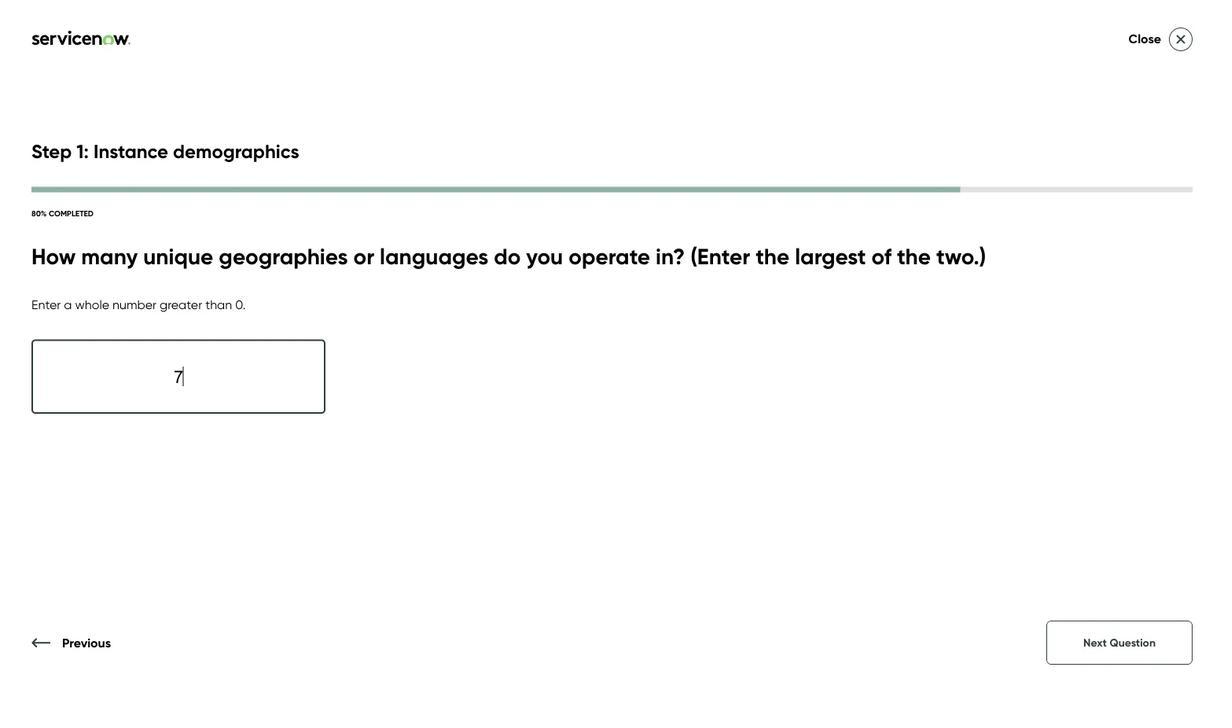 Task type: vqa. For each thing, say whether or not it's contained in the screenshot.
use
no



Task type: describe. For each thing, give the bounding box(es) containing it.
estimator
[[694, 221, 860, 268]]

servicenow platform team estimator
[[694, 172, 1161, 268]]

demographics
[[173, 139, 299, 163]]

next
[[1084, 636, 1108, 649]]

close
[[1129, 31, 1162, 47]]

next question link
[[1047, 621, 1193, 665]]

greater
[[160, 297, 202, 312]]

geographies
[[219, 242, 348, 270]]

(enter
[[691, 242, 751, 270]]

unique
[[143, 242, 213, 270]]

step
[[31, 139, 72, 163]]

1:
[[77, 139, 89, 163]]

2 the from the left
[[898, 242, 931, 270]]

enter a whole number greater than 0.
[[31, 297, 246, 312]]

next question
[[1084, 636, 1156, 649]]

of
[[872, 242, 892, 270]]

platform
[[909, 172, 1057, 219]]

you
[[527, 242, 563, 270]]

many
[[81, 242, 138, 270]]

languages
[[380, 242, 489, 270]]

servicenow
[[694, 172, 899, 219]]

how many unique geographies or languages do you operate in? (enter the largest of the two.)
[[31, 242, 987, 270]]



Task type: locate. For each thing, give the bounding box(es) containing it.
0 horizontal spatial the
[[756, 242, 790, 270]]

or
[[354, 242, 375, 270]]

80%
[[31, 208, 47, 218]]

largest
[[795, 242, 867, 270]]

step 1: instance demographics
[[31, 139, 299, 163]]

do
[[494, 242, 521, 270]]

in?
[[656, 242, 685, 270]]

Enter a number field
[[31, 339, 326, 414]]

previous
[[62, 635, 111, 650]]

0.
[[235, 297, 246, 312]]

whole
[[75, 297, 109, 312]]

the right of
[[898, 242, 931, 270]]

enter
[[31, 297, 61, 312]]

completed
[[49, 208, 94, 218]]

1 horizontal spatial the
[[898, 242, 931, 270]]

the
[[756, 242, 790, 270], [898, 242, 931, 270]]

a
[[64, 297, 72, 312]]

the right (enter
[[756, 242, 790, 270]]

number
[[113, 297, 157, 312]]

operate
[[569, 242, 651, 270]]

question
[[1110, 636, 1156, 649]]

team
[[1067, 172, 1161, 219]]

1 the from the left
[[756, 242, 790, 270]]

instance
[[94, 139, 168, 163]]

than
[[205, 297, 232, 312]]

two.)
[[937, 242, 987, 270]]

80% completed
[[31, 208, 94, 218]]

how
[[31, 242, 76, 270]]



